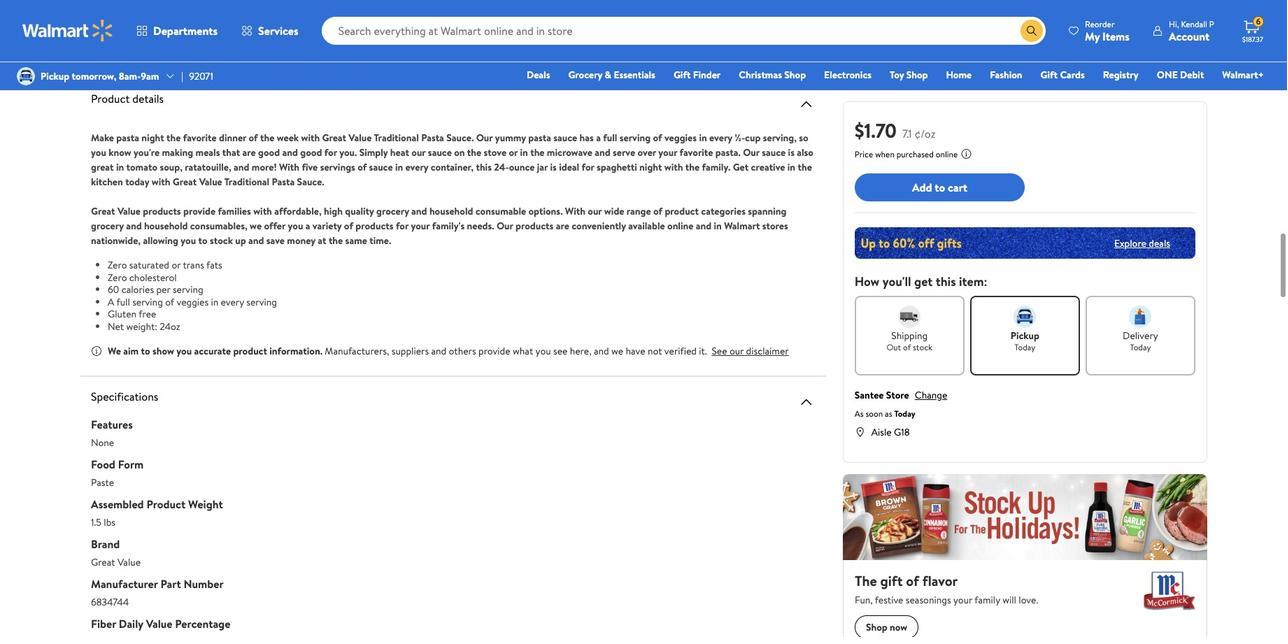 Task type: locate. For each thing, give the bounding box(es) containing it.
family.
[[702, 160, 731, 174]]

traditional up heat
[[374, 131, 419, 145]]

product right accurate
[[233, 344, 267, 358]]

0 vertical spatial product
[[665, 204, 699, 218]]

* the % daily value (dv) tells you how much a nutrient in a serving of food contributes to a daily diet.
[[102, 5, 465, 17]]

great down kitchen
[[91, 204, 115, 218]]

serving up serve on the left top
[[620, 131, 651, 145]]

0 horizontal spatial sauce.
[[297, 175, 324, 189]]

0 vertical spatial your
[[659, 146, 677, 160]]

the down also
[[798, 160, 812, 174]]

shipping
[[892, 329, 928, 343]]

$1.70 7.1 ¢/oz
[[855, 117, 936, 144]]

pickup left tomorrow,
[[41, 69, 69, 83]]

this
[[476, 160, 492, 174], [936, 273, 956, 290]]

five
[[302, 160, 318, 174]]

pasta up container, at the top left of the page
[[421, 131, 444, 145]]

 image
[[17, 67, 35, 85]]

online inside the great value products provide families with affordable, high quality grocery and household consumable options. with our wide range of product categories spanning grocery and household consumables, we offer you a variety of products for your family's needs. our products are conveniently available online and in walmart stores nationwide, allowing you to stock up and save money at the same time.
[[667, 219, 694, 233]]

1 horizontal spatial good
[[300, 146, 322, 160]]

the up jar
[[530, 146, 545, 160]]

in down fats
[[211, 295, 218, 309]]

2 horizontal spatial today
[[1130, 341, 1151, 353]]

with right week
[[301, 131, 320, 145]]

products up allowing
[[143, 204, 181, 218]]

you up trans
[[181, 234, 196, 248]]

every down fats
[[221, 295, 244, 309]]

you down affordable,
[[288, 219, 303, 233]]

shop right toy
[[907, 68, 928, 82]]

1 horizontal spatial your
[[659, 146, 677, 160]]

shop up product details icon
[[785, 68, 806, 82]]

pasta
[[116, 131, 139, 145], [528, 131, 551, 145]]

0 horizontal spatial stock
[[210, 234, 233, 248]]

with left five
[[279, 160, 299, 174]]

2 horizontal spatial for
[[582, 160, 594, 174]]

gluten
[[108, 307, 137, 321]]

and right here,
[[594, 344, 609, 358]]

favorite up family.
[[680, 146, 713, 160]]

grocery up time. in the left of the page
[[376, 204, 409, 218]]

gift left cards
[[1041, 68, 1058, 82]]

pickup
[[41, 69, 69, 83], [1011, 329, 1040, 343]]

toy shop link
[[884, 67, 934, 83]]

verified
[[665, 344, 697, 358]]

consumable
[[476, 204, 526, 218]]

departments
[[153, 23, 218, 38]]

1 vertical spatial veggies
[[177, 295, 209, 309]]

0 horizontal spatial every
[[221, 295, 244, 309]]

daily right fiber
[[119, 616, 143, 632]]

today down intent image for delivery
[[1130, 341, 1151, 353]]

0 horizontal spatial or
[[172, 258, 181, 272]]

today inside pickup today
[[1015, 341, 1036, 353]]

with left family.
[[665, 160, 683, 174]]

sauce. down five
[[297, 175, 324, 189]]

great inside the features none food form paste assembled product weight 1.5 lbs brand great value manufacturer part number 6834744 fiber daily value percentage
[[91, 556, 115, 570]]

1 horizontal spatial grocery
[[376, 204, 409, 218]]

food
[[353, 5, 370, 17]]

1 horizontal spatial or
[[509, 146, 518, 160]]

pickup tomorrow, 8am-9am
[[41, 69, 159, 83]]

great up you. at the left top of the page
[[322, 131, 346, 145]]

household up family's
[[430, 204, 473, 218]]

1 horizontal spatial product
[[147, 497, 186, 512]]

2 vertical spatial every
[[221, 295, 244, 309]]

value down today
[[117, 204, 141, 218]]

today inside delivery today
[[1130, 341, 1151, 353]]

9
[[116, 38, 120, 50]]

2 zero from the top
[[108, 270, 127, 284]]

purchased
[[897, 148, 934, 160]]

favorite up meals
[[183, 131, 217, 145]]

1 horizontal spatial night
[[640, 160, 662, 174]]

add to cart button
[[855, 174, 1025, 202]]

online right available
[[667, 219, 694, 233]]

you right show
[[177, 344, 192, 358]]

you.
[[339, 146, 357, 160]]

night
[[142, 131, 164, 145], [640, 160, 662, 174]]

fat
[[102, 38, 114, 50]]

0 vertical spatial are
[[242, 146, 256, 160]]

quality
[[345, 204, 374, 218]]

every down heat
[[405, 160, 429, 174]]

this inside make pasta night the favorite dinner of the week with great value traditional pasta sauce. our yummy pasta sauce has a full serving of veggies in every ½-cup serving, so you know you're making meals that are good and good for you. simply heat our sauce on the stove or in the microwave and serve over your favorite pasta. our sauce is also great in tomato soup, ratatouille, and more! with five servings of sauce in every container, this 24-ounce jar is ideal for spaghetti night with the family. get creative in the kitchen today with great value traditional pasta sauce.
[[476, 160, 492, 174]]

0 vertical spatial is
[[788, 146, 795, 160]]

of right out
[[903, 341, 911, 353]]

per inside zero saturated or trans fats zero cholesterol 60 calories per serving a full serving of veggies in every serving gluten free net weight: 24oz
[[156, 283, 170, 297]]

with inside the great value products provide families with affordable, high quality grocery and household consumable options. with our wide range of product categories spanning grocery and household consumables, we offer you a variety of products for your family's needs. our products are conveniently available online and in walmart stores nationwide, allowing you to stock up and save money at the same time.
[[565, 204, 586, 218]]

0 vertical spatial stock
[[210, 234, 233, 248]]

features none food form paste assembled product weight 1.5 lbs brand great value manufacturer part number 6834744 fiber daily value percentage
[[91, 417, 230, 632]]

daily inside the features none food form paste assembled product weight 1.5 lbs brand great value manufacturer part number 6834744 fiber daily value percentage
[[119, 616, 143, 632]]

0 horizontal spatial with
[[279, 160, 299, 174]]

full inside zero saturated or trans fats zero cholesterol 60 calories per serving a full serving of veggies in every serving gluten free net weight: 24oz
[[116, 295, 130, 309]]

pasta down more!
[[272, 175, 295, 189]]

features
[[91, 417, 133, 432]]

in inside the great value products provide families with affordable, high quality grocery and household consumable options. with our wide range of product categories spanning grocery and household consumables, we offer you a variety of products for your family's needs. our products are conveniently available online and in walmart stores nationwide, allowing you to stock up and save money at the same time.
[[714, 219, 722, 233]]

for inside the great value products provide families with affordable, high quality grocery and household consumable options. with our wide range of product categories spanning grocery and household consumables, we offer you a variety of products for your family's needs. our products are conveniently available online and in walmart stores nationwide, allowing you to stock up and save money at the same time.
[[396, 219, 409, 233]]

0 horizontal spatial shop
[[785, 68, 806, 82]]

with
[[279, 160, 299, 174], [565, 204, 586, 218]]

walmart image
[[22, 20, 113, 42]]

full up serve on the left top
[[603, 131, 617, 145]]

range
[[627, 204, 651, 218]]

zero down "nationwide,"
[[108, 258, 127, 272]]

carbohydrate
[[127, 38, 178, 50]]

or down yummy
[[509, 146, 518, 160]]

Walmart Site-Wide search field
[[322, 17, 1046, 45]]

per right calories
[[156, 283, 170, 297]]

sauce up container, at the top left of the page
[[428, 146, 452, 160]]

60
[[108, 283, 119, 297]]

spaghetti
[[597, 160, 637, 174]]

add to cart
[[912, 180, 968, 195]]

is
[[788, 146, 795, 160], [550, 160, 557, 174]]

serving
[[315, 5, 341, 17], [620, 131, 651, 145], [173, 283, 203, 297], [132, 295, 163, 309], [246, 295, 277, 309]]

0 horizontal spatial this
[[476, 160, 492, 174]]

1 horizontal spatial •
[[187, 38, 190, 50]]

1 vertical spatial favorite
[[680, 146, 713, 160]]

intent image for pickup image
[[1014, 306, 1036, 328]]

categories
[[701, 204, 746, 218]]

1 horizontal spatial are
[[556, 219, 569, 233]]

veggies up 24oz
[[177, 295, 209, 309]]

1 vertical spatial daily
[[119, 616, 143, 632]]

0 horizontal spatial today
[[895, 408, 916, 420]]

specifications image
[[798, 394, 815, 411]]

0 vertical spatial our
[[412, 146, 426, 160]]

0 horizontal spatial pickup
[[41, 69, 69, 83]]

provide left what
[[479, 344, 510, 358]]

*
[[102, 5, 106, 17]]

favorite
[[183, 131, 217, 145], [680, 146, 713, 160]]

for right the ideal
[[582, 160, 594, 174]]

2 horizontal spatial our
[[730, 344, 744, 358]]

offer
[[264, 219, 286, 233]]

pasta up know
[[116, 131, 139, 145]]

1 horizontal spatial our
[[588, 204, 602, 218]]

to right aim
[[141, 344, 150, 358]]

of inside shipping out of stock
[[903, 341, 911, 353]]

lbs
[[104, 516, 115, 530]]

to down consumables,
[[198, 234, 208, 248]]

1 pasta from the left
[[116, 131, 139, 145]]

great down soup,
[[173, 175, 197, 189]]

trans
[[183, 258, 204, 272]]

1 horizontal spatial pickup
[[1011, 329, 1040, 343]]

1 vertical spatial sauce.
[[297, 175, 324, 189]]

ounce
[[509, 160, 535, 174]]

with up offer
[[253, 204, 272, 218]]

provide inside the great value products provide families with affordable, high quality grocery and household consumable options. with our wide range of product categories spanning grocery and household consumables, we offer you a variety of products for your family's needs. our products are conveniently available online and in walmart stores nationwide, allowing you to stock up and save money at the same time.
[[183, 204, 216, 218]]

1 vertical spatial this
[[936, 273, 956, 290]]

family's
[[432, 219, 465, 233]]

grocery up "nationwide,"
[[91, 219, 124, 233]]

2 vertical spatial for
[[396, 219, 409, 233]]

per left "gram:" on the top left of page
[[134, 26, 146, 38]]

product up available
[[665, 204, 699, 218]]

g18
[[894, 425, 910, 439]]

gift for gift cards
[[1041, 68, 1058, 82]]

good up five
[[300, 146, 322, 160]]

week
[[277, 131, 299, 145]]

our
[[412, 146, 426, 160], [588, 204, 602, 218], [730, 344, 744, 358]]

intent image for shipping image
[[899, 306, 921, 328]]

variety
[[313, 219, 342, 233]]

and left others
[[431, 344, 447, 358]]

is left also
[[788, 146, 795, 160]]

cards
[[1060, 68, 1085, 82]]

0 horizontal spatial night
[[142, 131, 164, 145]]

every
[[710, 131, 733, 145], [405, 160, 429, 174], [221, 295, 244, 309]]

others
[[449, 344, 476, 358]]

1 vertical spatial we
[[612, 344, 624, 358]]

intent image for delivery image
[[1130, 306, 1152, 328]]

2 vertical spatial our
[[497, 219, 513, 233]]

our up conveniently
[[588, 204, 602, 218]]

1 horizontal spatial per
[[156, 283, 170, 297]]

none
[[91, 436, 114, 450]]

1 vertical spatial pasta
[[272, 175, 295, 189]]

0 vertical spatial provide
[[183, 204, 216, 218]]

with up conveniently
[[565, 204, 586, 218]]

santee
[[855, 388, 884, 402]]

you up great
[[91, 146, 106, 160]]

our up stove
[[476, 131, 493, 145]]

the right at
[[329, 234, 343, 248]]

grocery
[[376, 204, 409, 218], [91, 219, 124, 233]]

0 horizontal spatial good
[[258, 146, 280, 160]]

value up you. at the left top of the page
[[349, 131, 372, 145]]

or inside make pasta night the favorite dinner of the week with great value traditional pasta sauce. our yummy pasta sauce has a full serving of veggies in every ½-cup serving, so you know you're making meals that are good and good for you. simply heat our sauce on the stove or in the microwave and serve over your favorite pasta. our sauce is also great in tomato soup, ratatouille, and more! with five servings of sauce in every container, this 24-ounce jar is ideal for spaghetti night with the family. get creative in the kitchen today with great value traditional pasta sauce.
[[509, 146, 518, 160]]

great down brand
[[91, 556, 115, 570]]

consumables,
[[190, 219, 247, 233]]

you inside make pasta night the favorite dinner of the week with great value traditional pasta sauce. our yummy pasta sauce has a full serving of veggies in every ½-cup serving, so you know you're making meals that are good and good for you. simply heat our sauce on the stove or in the microwave and serve over your favorite pasta. our sauce is also great in tomato soup, ratatouille, and more! with five servings of sauce in every container, this 24-ounce jar is ideal for spaghetti night with the family. get creative in the kitchen today with great value traditional pasta sauce.
[[91, 146, 106, 160]]

your
[[659, 146, 677, 160], [411, 219, 430, 233]]

pickup for today
[[1011, 329, 1040, 343]]

are inside make pasta night the favorite dinner of the week with great value traditional pasta sauce. our yummy pasta sauce has a full serving of veggies in every ½-cup serving, so you know you're making meals that are good and good for you. simply heat our sauce on the stove or in the microwave and serve over your favorite pasta. our sauce is also great in tomato soup, ratatouille, and more! with five servings of sauce in every container, this 24-ounce jar is ideal for spaghetti night with the family. get creative in the kitchen today with great value traditional pasta sauce.
[[242, 146, 256, 160]]

1 horizontal spatial pasta
[[421, 131, 444, 145]]

1 vertical spatial per
[[156, 283, 170, 297]]

stock right out
[[913, 341, 933, 353]]

1 horizontal spatial today
[[1015, 341, 1036, 353]]

products up time. in the left of the page
[[356, 219, 394, 233]]

0 vertical spatial household
[[430, 204, 473, 218]]

traditional
[[374, 131, 419, 145], [224, 175, 269, 189]]

1 horizontal spatial is
[[788, 146, 795, 160]]

0 horizontal spatial per
[[134, 26, 146, 38]]

your inside the great value products provide families with affordable, high quality grocery and household consumable options. with our wide range of product categories spanning grocery and household consumables, we offer you a variety of products for your family's needs. our products are conveniently available online and in walmart stores nationwide, allowing you to stock up and save money at the same time.
[[411, 219, 430, 233]]

and down categories
[[696, 219, 712, 233]]

today inside santee store change as soon as today
[[895, 408, 916, 420]]

free
[[139, 307, 156, 321]]

zero up a
[[108, 270, 127, 284]]

a right has
[[596, 131, 601, 145]]

full right a
[[116, 295, 130, 309]]

0 horizontal spatial provide
[[183, 204, 216, 218]]

0 horizontal spatial online
[[667, 219, 694, 233]]

1 horizontal spatial this
[[936, 273, 956, 290]]

product left the weight
[[147, 497, 186, 512]]

a
[[263, 5, 267, 17], [309, 5, 313, 17], [425, 5, 429, 17], [596, 131, 601, 145], [306, 219, 310, 233]]

0 horizontal spatial grocery
[[91, 219, 124, 233]]

1 horizontal spatial veggies
[[665, 131, 697, 145]]

0 horizontal spatial are
[[242, 146, 256, 160]]

0 horizontal spatial products
[[143, 204, 181, 218]]

2 horizontal spatial every
[[710, 131, 733, 145]]

calories
[[122, 283, 154, 297]]

a up the money
[[306, 219, 310, 233]]

christmas shop link
[[733, 67, 812, 83]]

1 vertical spatial for
[[582, 160, 594, 174]]

great inside the great value products provide families with affordable, high quality grocery and household consumable options. with our wide range of product categories spanning grocery and household consumables, we offer you a variety of products for your family's needs. our products are conveniently available online and in walmart stores nationwide, allowing you to stock up and save money at the same time.
[[91, 204, 115, 218]]

0 horizontal spatial we
[[250, 219, 262, 233]]

1 gift from the left
[[674, 68, 691, 82]]

stock inside shipping out of stock
[[913, 341, 933, 353]]

1 vertical spatial traditional
[[224, 175, 269, 189]]

2 shop from the left
[[907, 68, 928, 82]]

1 horizontal spatial gift
[[1041, 68, 1058, 82]]

product inside the great value products provide families with affordable, high quality grocery and household consumable options. with our wide range of product categories spanning grocery and household consumables, we offer you a variety of products for your family's needs. our products are conveniently available online and in walmart stores nationwide, allowing you to stock up and save money at the same time.
[[665, 204, 699, 218]]

on
[[454, 146, 465, 160]]

1 zero from the top
[[108, 258, 127, 272]]

household
[[430, 204, 473, 218], [144, 219, 188, 233]]

account
[[1169, 28, 1210, 44]]

1 horizontal spatial shop
[[907, 68, 928, 82]]

1 horizontal spatial products
[[356, 219, 394, 233]]

2 gift from the left
[[1041, 68, 1058, 82]]

serving down trans
[[173, 283, 203, 297]]

our down consumable on the top of the page
[[497, 219, 513, 233]]

for up servings
[[324, 146, 337, 160]]

of inside zero saturated or trans fats zero cholesterol 60 calories per serving a full serving of veggies in every serving gluten free net weight: 24oz
[[165, 295, 174, 309]]

0 horizontal spatial pasta
[[116, 131, 139, 145]]

0 horizontal spatial your
[[411, 219, 430, 233]]

of up 24oz
[[165, 295, 174, 309]]

0 vertical spatial pickup
[[41, 69, 69, 83]]

santee store change as soon as today
[[855, 388, 948, 420]]

1 vertical spatial full
[[116, 295, 130, 309]]

1 horizontal spatial pasta
[[528, 131, 551, 145]]

1 vertical spatial product
[[233, 344, 267, 358]]

serve
[[613, 146, 635, 160]]

protein
[[192, 38, 219, 50]]

gift finder link
[[667, 67, 727, 83]]

walmart+
[[1223, 68, 1264, 82]]

1 horizontal spatial traditional
[[374, 131, 419, 145]]

price
[[855, 148, 873, 160]]

1 vertical spatial with
[[565, 204, 586, 218]]

1.5
[[91, 516, 101, 530]]

this right get
[[936, 273, 956, 290]]

per inside calories per gram: fat 9 • carbohydrate 4 • protein 4
[[134, 26, 146, 38]]

1 vertical spatial your
[[411, 219, 430, 233]]

see
[[712, 344, 727, 358]]

1 horizontal spatial we
[[612, 344, 624, 358]]

0 horizontal spatial for
[[324, 146, 337, 160]]

1 vertical spatial our
[[588, 204, 602, 218]]

reorder
[[1085, 18, 1115, 30]]

container,
[[431, 160, 474, 174]]

1 horizontal spatial every
[[405, 160, 429, 174]]

2 pasta from the left
[[528, 131, 551, 145]]

0 vertical spatial favorite
[[183, 131, 217, 145]]

we left offer
[[250, 219, 262, 233]]

0 horizontal spatial is
[[550, 160, 557, 174]]

pickup for tomorrow,
[[41, 69, 69, 83]]

0 horizontal spatial 4
[[180, 38, 185, 50]]

in down categories
[[714, 219, 722, 233]]

the up making
[[167, 131, 181, 145]]

0 horizontal spatial our
[[476, 131, 493, 145]]

aisle g18
[[872, 425, 910, 439]]

product
[[91, 91, 130, 106], [147, 497, 186, 512]]

traditional down more!
[[224, 175, 269, 189]]

gift left finder
[[674, 68, 691, 82]]

today for delivery
[[1130, 341, 1151, 353]]

0 horizontal spatial our
[[412, 146, 426, 160]]

and up spaghetti
[[595, 146, 611, 160]]

how you'll get this item:
[[855, 273, 988, 290]]

the left family.
[[686, 160, 700, 174]]

our inside the great value products provide families with affordable, high quality grocery and household consumable options. with our wide range of product categories spanning grocery and household consumables, we offer you a variety of products for your family's needs. our products are conveniently available online and in walmart stores nationwide, allowing you to stock up and save money at the same time.
[[497, 219, 513, 233]]

christmas
[[739, 68, 782, 82]]

0 vertical spatial per
[[134, 26, 146, 38]]

diet.
[[450, 5, 465, 17]]

we inside the great value products provide families with affordable, high quality grocery and household consumable options. with our wide range of product categories spanning grocery and household consumables, we offer you a variety of products for your family's needs. our products are conveniently available online and in walmart stores nationwide, allowing you to stock up and save money at the same time.
[[250, 219, 262, 233]]

0 vertical spatial product
[[91, 91, 130, 106]]

0 horizontal spatial full
[[116, 295, 130, 309]]

item:
[[959, 273, 988, 290]]

stock down consumables,
[[210, 234, 233, 248]]

24-
[[494, 160, 509, 174]]

1 shop from the left
[[785, 68, 806, 82]]

pasta right yummy
[[528, 131, 551, 145]]

we left have
[[612, 344, 624, 358]]

provide up consumables,
[[183, 204, 216, 218]]

0 horizontal spatial pasta
[[272, 175, 295, 189]]

sauce. up the on
[[447, 131, 474, 145]]

1 vertical spatial are
[[556, 219, 569, 233]]

veggies inside make pasta night the favorite dinner of the week with great value traditional pasta sauce. our yummy pasta sauce has a full serving of veggies in every ½-cup serving, so you know you're making meals that are good and good for you. simply heat our sauce on the stove or in the microwave and serve over your favorite pasta. our sauce is also great in tomato soup, ratatouille, and more! with five servings of sauce in every container, this 24-ounce jar is ideal for spaghetti night with the family. get creative in the kitchen today with great value traditional pasta sauce.
[[665, 131, 697, 145]]

daily right %
[[130, 5, 148, 17]]

accurate
[[194, 344, 231, 358]]



Task type: vqa. For each thing, say whether or not it's contained in the screenshot.
Pickup to the bottom
yes



Task type: describe. For each thing, give the bounding box(es) containing it.
details
[[132, 91, 164, 106]]

essentials
[[614, 68, 656, 82]]

the
[[107, 5, 121, 17]]

0 vertical spatial night
[[142, 131, 164, 145]]

are inside the great value products provide families with affordable, high quality grocery and household consumable options. with our wide range of product categories spanning grocery and household consumables, we offer you a variety of products for your family's needs. our products are conveniently available online and in walmart stores nationwide, allowing you to stock up and save money at the same time.
[[556, 219, 569, 233]]

value inside the great value products provide families with affordable, high quality grocery and household consumable options. with our wide range of product categories spanning grocery and household consumables, we offer you a variety of products for your family's needs. our products are conveniently available online and in walmart stores nationwide, allowing you to stock up and save money at the same time.
[[117, 204, 141, 218]]

and right up
[[248, 234, 264, 248]]

number
[[184, 577, 224, 592]]

delivery
[[1123, 329, 1159, 343]]

suppliers
[[392, 344, 429, 358]]

your inside make pasta night the favorite dinner of the week with great value traditional pasta sauce. our yummy pasta sauce has a full serving of veggies in every ½-cup serving, so you know you're making meals that are good and good for you. simply heat our sauce on the stove or in the microwave and serve over your favorite pasta. our sauce is also great in tomato soup, ratatouille, and more! with five servings of sauce in every container, this 24-ounce jar is ideal for spaghetti night with the family. get creative in the kitchen today with great value traditional pasta sauce.
[[659, 146, 677, 160]]

ratatouille,
[[185, 160, 231, 174]]

0 vertical spatial online
[[936, 148, 958, 160]]

2 vertical spatial our
[[730, 344, 744, 358]]

or inside zero saturated or trans fats zero cholesterol 60 calories per serving a full serving of veggies in every serving gluten free net weight: 24oz
[[172, 258, 181, 272]]

deals
[[1149, 236, 1171, 250]]

cholesterol
[[129, 270, 177, 284]]

1 vertical spatial is
[[550, 160, 557, 174]]

of right dinner
[[249, 131, 258, 145]]

in right nutrient
[[300, 5, 307, 17]]

how
[[224, 5, 239, 17]]

information.
[[270, 344, 323, 358]]

explore
[[1115, 236, 1147, 250]]

2 • from the left
[[187, 38, 190, 50]]

gift for gift finder
[[674, 68, 691, 82]]

brand
[[91, 537, 120, 552]]

you right tells
[[209, 5, 222, 17]]

heat
[[390, 146, 409, 160]]

0 horizontal spatial household
[[144, 219, 188, 233]]

and right the quality
[[411, 204, 427, 218]]

every inside zero saturated or trans fats zero cholesterol 60 calories per serving a full serving of veggies in every serving gluten free net weight: 24oz
[[221, 295, 244, 309]]

of left food
[[343, 5, 351, 17]]

what
[[513, 344, 533, 358]]

with down soup,
[[152, 175, 170, 189]]

finder
[[693, 68, 721, 82]]

$187.37
[[1243, 34, 1264, 44]]

in inside zero saturated or trans fats zero cholesterol 60 calories per serving a full serving of veggies in every serving gluten free net weight: 24oz
[[211, 295, 218, 309]]

hi, kendall p account
[[1169, 18, 1215, 44]]

1 vertical spatial every
[[405, 160, 429, 174]]

1 4 from the left
[[180, 38, 185, 50]]

we aim to show you accurate product information. manufacturers, suppliers and others provide what you see here, and we have not verified it. see our disclaimer
[[108, 344, 789, 358]]

as
[[855, 408, 864, 420]]

in up "ounce" on the left
[[520, 146, 528, 160]]

with inside make pasta night the favorite dinner of the week with great value traditional pasta sauce. our yummy pasta sauce has a full serving of veggies in every ½-cup serving, so you know you're making meals that are good and good for you. simply heat our sauce on the stove or in the microwave and serve over your favorite pasta. our sauce is also great in tomato soup, ratatouille, and more! with five servings of sauce in every container, this 24-ounce jar is ideal for spaghetti night with the family. get creative in the kitchen today with great value traditional pasta sauce.
[[279, 160, 299, 174]]

product details image
[[798, 96, 815, 113]]

stores
[[762, 219, 788, 233]]

home
[[946, 68, 972, 82]]

so
[[799, 131, 809, 145]]

kitchen
[[91, 175, 123, 189]]

the right the on
[[467, 146, 482, 160]]

at
[[318, 234, 326, 248]]

1 horizontal spatial sauce.
[[447, 131, 474, 145]]

making
[[162, 146, 193, 160]]

sauce up creative
[[762, 146, 786, 160]]

0 vertical spatial pasta
[[421, 131, 444, 145]]

delivery today
[[1123, 329, 1159, 353]]

affordable,
[[274, 204, 322, 218]]

one
[[1157, 68, 1178, 82]]

make pasta night the favorite dinner of the week with great value traditional pasta sauce. our yummy pasta sauce has a full serving of veggies in every ½-cup serving, so you know you're making meals that are good and good for you. simply heat our sauce on the stove or in the microwave and serve over your favorite pasta. our sauce is also great in tomato soup, ratatouille, and more! with five servings of sauce in every container, this 24-ounce jar is ideal for spaghetti night with the family. get creative in the kitchen today with great value traditional pasta sauce.
[[91, 131, 814, 189]]

Search search field
[[322, 17, 1046, 45]]

search icon image
[[1026, 25, 1038, 36]]

1 horizontal spatial household
[[430, 204, 473, 218]]

1 vertical spatial grocery
[[91, 219, 124, 233]]

1 vertical spatial provide
[[479, 344, 510, 358]]

today for pickup
[[1015, 341, 1036, 353]]

1 horizontal spatial favorite
[[680, 146, 713, 160]]

2 good from the left
[[300, 146, 322, 160]]

calories
[[102, 26, 132, 38]]

to inside the great value products provide families with affordable, high quality grocery and household consumable options. with our wide range of product categories spanning grocery and household consumables, we offer you a variety of products for your family's needs. our products are conveniently available online and in walmart stores nationwide, allowing you to stock up and save money at the same time.
[[198, 234, 208, 248]]

registry
[[1103, 68, 1139, 82]]

0 horizontal spatial product
[[233, 344, 267, 358]]

value up manufacturer
[[118, 556, 141, 570]]

specifications
[[91, 389, 158, 404]]

and down week
[[282, 146, 298, 160]]

reorder my items
[[1085, 18, 1130, 44]]

up to sixty percent off deals. shop now. image
[[855, 227, 1196, 259]]

toy shop
[[890, 68, 928, 82]]

debit
[[1180, 68, 1204, 82]]

value left (dv)
[[150, 5, 170, 17]]

change
[[915, 388, 948, 402]]

aisle
[[872, 425, 892, 439]]

part
[[161, 577, 181, 592]]

tells
[[191, 5, 207, 17]]

kendall
[[1181, 18, 1208, 30]]

one debit link
[[1151, 67, 1211, 83]]

net
[[108, 319, 124, 333]]

percentage
[[175, 616, 230, 632]]

grocery & essentials
[[568, 68, 656, 82]]

in up family.
[[699, 131, 707, 145]]

8am-
[[119, 69, 141, 83]]

store
[[886, 388, 909, 402]]

our inside the great value products provide families with affordable, high quality grocery and household consumable options. with our wide range of product categories spanning grocery and household consumables, we offer you a variety of products for your family's needs. our products are conveniently available online and in walmart stores nationwide, allowing you to stock up and save money at the same time.
[[588, 204, 602, 218]]

of up available
[[654, 204, 663, 218]]

save
[[266, 234, 285, 248]]

veggies inside zero saturated or trans fats zero cholesterol 60 calories per serving a full serving of veggies in every serving gluten free net weight: 24oz
[[177, 295, 209, 309]]

0 horizontal spatial favorite
[[183, 131, 217, 145]]

and up "nationwide,"
[[126, 219, 142, 233]]

$1.70
[[855, 117, 897, 144]]

0 vertical spatial daily
[[130, 5, 148, 17]]

1 vertical spatial night
[[640, 160, 662, 174]]

services
[[258, 23, 299, 38]]

one debit
[[1157, 68, 1204, 82]]

legal information image
[[961, 148, 972, 160]]

great value products provide families with affordable, high quality grocery and household consumable options. with our wide range of product categories spanning grocery and household consumables, we offer you a variety of products for your family's needs. our products are conveniently available online and in walmart stores nationwide, allowing you to stock up and save money at the same time.
[[91, 204, 788, 248]]

product inside the features none food form paste assembled product weight 1.5 lbs brand great value manufacturer part number 6834744 fiber daily value percentage
[[147, 497, 186, 512]]

of up same
[[344, 219, 353, 233]]

how
[[855, 273, 880, 290]]

conveniently
[[572, 219, 626, 233]]

serving inside make pasta night the favorite dinner of the week with great value traditional pasta sauce. our yummy pasta sauce has a full serving of veggies in every ½-cup serving, so you know you're making meals that are good and good for you. simply heat our sauce on the stove or in the microwave and serve over your favorite pasta. our sauce is also great in tomato soup, ratatouille, and more! with five servings of sauce in every container, this 24-ounce jar is ideal for spaghetti night with the family. get creative in the kitchen today with great value traditional pasta sauce.
[[620, 131, 651, 145]]

in down know
[[116, 160, 124, 174]]

the inside the great value products provide families with affordable, high quality grocery and household consumable options. with our wide range of product categories spanning grocery and household consumables, we offer you a variety of products for your family's needs. our products are conveniently available online and in walmart stores nationwide, allowing you to stock up and save money at the same time.
[[329, 234, 343, 248]]

you left see
[[536, 344, 551, 358]]

available
[[628, 219, 665, 233]]

great
[[91, 160, 114, 174]]

know
[[109, 146, 131, 160]]

(dv)
[[172, 5, 190, 17]]

sauce down simply
[[369, 160, 393, 174]]

registry link
[[1097, 67, 1145, 83]]

a left daily
[[425, 5, 429, 17]]

cup
[[745, 131, 761, 145]]

in down heat
[[395, 160, 403, 174]]

of up over
[[653, 131, 662, 145]]

simply
[[359, 146, 388, 160]]

departments button
[[125, 14, 230, 48]]

shop for toy shop
[[907, 68, 928, 82]]

grocery
[[568, 68, 603, 82]]

serving down cholesterol
[[132, 295, 163, 309]]

see
[[553, 344, 568, 358]]

¢/oz
[[915, 126, 936, 141]]

9am
[[141, 69, 159, 83]]

as
[[885, 408, 893, 420]]

in right creative
[[788, 160, 796, 174]]

families
[[218, 204, 251, 218]]

stock inside the great value products provide families with affordable, high quality grocery and household consumable options. with our wide range of product categories spanning grocery and household consumables, we offer you a variety of products for your family's needs. our products are conveniently available online and in walmart stores nationwide, allowing you to stock up and save money at the same time.
[[210, 234, 233, 248]]

1 vertical spatial our
[[743, 146, 760, 160]]

options.
[[529, 204, 563, 218]]

of down simply
[[358, 160, 367, 174]]

pasta.
[[716, 146, 741, 160]]

with inside the great value products provide families with affordable, high quality grocery and household consumable options. with our wide range of product categories spanning grocery and household consumables, we offer you a variety of products for your family's needs. our products are conveniently available online and in walmart stores nationwide, allowing you to stock up and save money at the same time.
[[253, 204, 272, 218]]

0 horizontal spatial product
[[91, 91, 130, 106]]

2 horizontal spatial products
[[516, 219, 554, 233]]

fashion
[[990, 68, 1023, 82]]

manufacturer
[[91, 577, 158, 592]]

1 • from the left
[[122, 38, 125, 50]]

2 4 from the left
[[221, 38, 226, 50]]

to left daily
[[415, 5, 423, 17]]

and down that
[[234, 160, 249, 174]]

a inside the great value products provide families with affordable, high quality grocery and household consumable options. with our wide range of product categories spanning grocery and household consumables, we offer you a variety of products for your family's needs. our products are conveniently available online and in walmart stores nationwide, allowing you to stock up and save money at the same time.
[[306, 219, 310, 233]]

shop for christmas shop
[[785, 68, 806, 82]]

you'll
[[883, 273, 911, 290]]

explore deals
[[1115, 236, 1171, 250]]

the left week
[[260, 131, 274, 145]]

0 vertical spatial for
[[324, 146, 337, 160]]

1 good from the left
[[258, 146, 280, 160]]

calories per gram: fat 9 • carbohydrate 4 • protein 4
[[102, 26, 226, 50]]

value down part
[[146, 616, 172, 632]]

contributes
[[372, 5, 413, 17]]

a right much
[[263, 5, 267, 17]]

our inside make pasta night the favorite dinner of the week with great value traditional pasta sauce. our yummy pasta sauce has a full serving of veggies in every ½-cup serving, so you know you're making meals that are good and good for you. simply heat our sauce on the stove or in the microwave and serve over your favorite pasta. our sauce is also great in tomato soup, ratatouille, and more! with five servings of sauce in every container, this 24-ounce jar is ideal for spaghetti night with the family. get creative in the kitchen today with great value traditional pasta sauce.
[[412, 146, 426, 160]]

pickup today
[[1011, 329, 1040, 353]]

walmart+ link
[[1216, 67, 1271, 83]]

creative
[[751, 160, 785, 174]]

electronics
[[824, 68, 872, 82]]

6 $187.37
[[1243, 16, 1264, 44]]

a inside make pasta night the favorite dinner of the week with great value traditional pasta sauce. our yummy pasta sauce has a full serving of veggies in every ½-cup serving, so you know you're making meals that are good and good for you. simply heat our sauce on the stove or in the microwave and serve over your favorite pasta. our sauce is also great in tomato soup, ratatouille, and more! with five servings of sauce in every container, this 24-ounce jar is ideal for spaghetti night with the family. get creative in the kitchen today with great value traditional pasta sauce.
[[596, 131, 601, 145]]

serving left food
[[315, 5, 341, 17]]

0 vertical spatial grocery
[[376, 204, 409, 218]]

paste
[[91, 476, 114, 490]]

full inside make pasta night the favorite dinner of the week with great value traditional pasta sauce. our yummy pasta sauce has a full serving of veggies in every ½-cup serving, so you know you're making meals that are good and good for you. simply heat our sauce on the stove or in the microwave and serve over your favorite pasta. our sauce is also great in tomato soup, ratatouille, and more! with five servings of sauce in every container, this 24-ounce jar is ideal for spaghetti night with the family. get creative in the kitchen today with great value traditional pasta sauce.
[[603, 131, 617, 145]]

value down ratatouille,
[[199, 175, 222, 189]]

serving up information.
[[246, 295, 277, 309]]

0 vertical spatial traditional
[[374, 131, 419, 145]]

sauce up microwave
[[554, 131, 577, 145]]

here,
[[570, 344, 592, 358]]

gift finder
[[674, 68, 721, 82]]

to inside button
[[935, 180, 945, 195]]

0 horizontal spatial traditional
[[224, 175, 269, 189]]

meals
[[196, 146, 220, 160]]

tomato
[[126, 160, 157, 174]]

more!
[[252, 160, 277, 174]]

a right nutrient
[[309, 5, 313, 17]]



